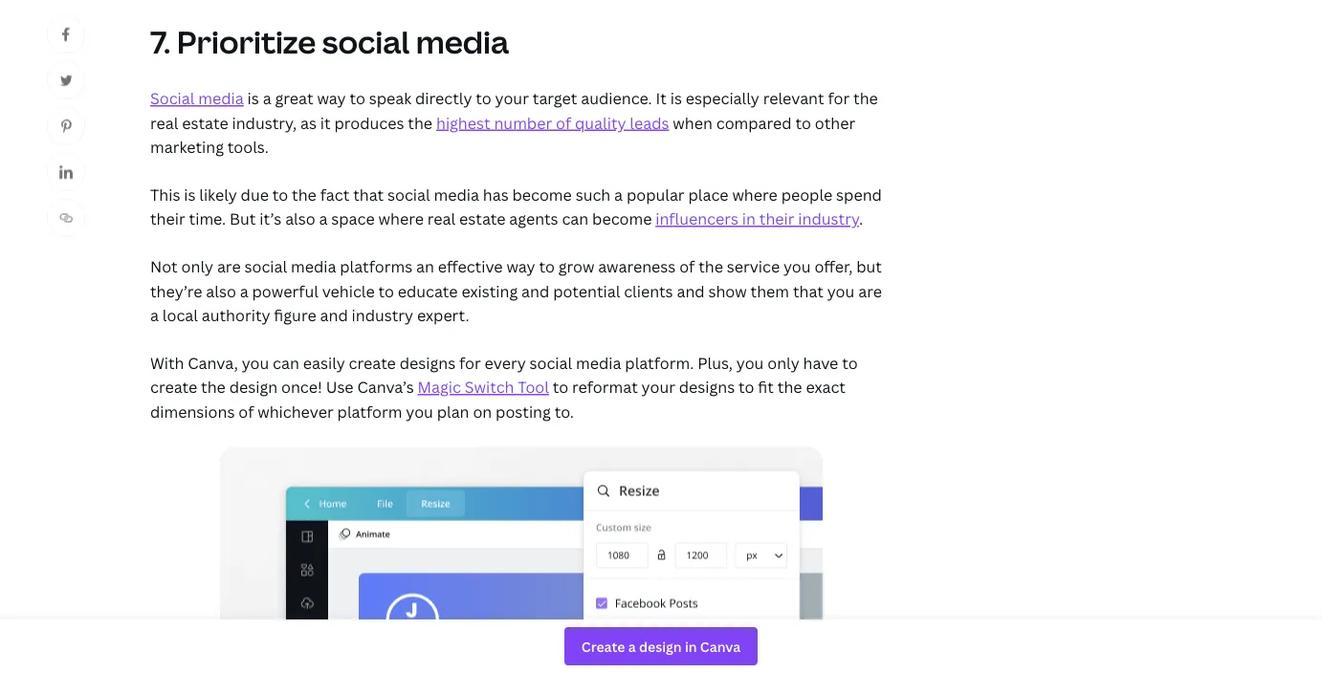 Task type: vqa. For each thing, say whether or not it's contained in the screenshot.
"local"
yes



Task type: describe. For each thing, give the bounding box(es) containing it.
only inside not only are social media platforms an effective way to grow awareness of the service you offer, but they're also a powerful vehicle to educate existing and potential clients and show them that you are a local authority figure and industry expert.
[[181, 256, 213, 277]]

spend
[[837, 184, 882, 205]]

popular
[[627, 184, 685, 205]]

such
[[576, 184, 611, 205]]

but
[[857, 256, 882, 277]]

your inside is a great way to speak directly to your target audience. it is especially relevant for the real estate industry, as it produces the
[[495, 88, 529, 108]]

use
[[326, 377, 354, 398]]

offer,
[[815, 256, 853, 277]]

on
[[473, 402, 492, 422]]

only inside the with canva, you can easily create designs for every social media platform. plus, you only have to create the design once! use canva's
[[768, 353, 800, 373]]

2 horizontal spatial and
[[677, 281, 705, 301]]

can inside the with canva, you can easily create designs for every social media platform. plus, you only have to create the design once! use canva's
[[273, 353, 299, 373]]

influencers
[[656, 209, 739, 229]]

magic switch tool link
[[418, 377, 549, 398]]

social
[[150, 88, 195, 108]]

platforms
[[340, 256, 413, 277]]

is inside this is likely due to the fact that social media has become such a popular place where people spend their time. but it's also a space where real estate agents can become
[[184, 184, 196, 205]]

you up fit
[[737, 353, 764, 373]]

in
[[743, 209, 756, 229]]

social media link
[[150, 88, 244, 108]]

dimensions
[[150, 402, 235, 422]]

switch
[[465, 377, 514, 398]]

the inside the with canva, you can easily create designs for every social media platform. plus, you only have to create the design once! use canva's
[[201, 377, 226, 398]]

quality
[[575, 112, 626, 133]]

0 vertical spatial industry
[[799, 209, 859, 229]]

a down fact
[[319, 209, 328, 229]]

fact
[[320, 184, 350, 205]]

grow
[[559, 256, 595, 277]]

agents
[[510, 209, 559, 229]]

speak
[[369, 88, 412, 108]]

0 horizontal spatial and
[[320, 305, 348, 326]]

to down platforms
[[379, 281, 394, 301]]

1 vertical spatial where
[[379, 209, 424, 229]]

estate inside this is likely due to the fact that social media has become such a popular place where people spend their time. but it's also a space where real estate agents can become
[[460, 209, 506, 229]]

7. prioritize social media
[[150, 20, 509, 62]]

this is likely due to the fact that social media has become such a popular place where people spend their time. but it's also a space where real estate agents can become
[[150, 184, 882, 229]]

every
[[485, 353, 526, 373]]

space
[[332, 209, 375, 229]]

your inside to reformat your designs to fit the exact dimensions of whichever platform you plan on posting to.
[[642, 377, 676, 398]]

target
[[533, 88, 578, 108]]

0 vertical spatial are
[[217, 256, 241, 277]]

to.
[[555, 402, 574, 422]]

social inside the with canva, you can easily create designs for every social media platform. plus, you only have to create the design once! use canva's
[[530, 353, 573, 373]]

plus,
[[698, 353, 733, 373]]

tool
[[518, 377, 549, 398]]

you inside to reformat your designs to fit the exact dimensions of whichever platform you plan on posting to.
[[406, 402, 433, 422]]

an
[[416, 256, 434, 277]]

local
[[163, 305, 198, 326]]

the up other on the right
[[854, 88, 879, 108]]

directly
[[415, 88, 472, 108]]

educate
[[398, 281, 458, 301]]

produces
[[335, 112, 404, 133]]

this
[[150, 184, 180, 205]]

of inside not only are social media platforms an effective way to grow awareness of the service you offer, but they're also a powerful vehicle to educate existing and potential clients and show them that you are a local authority figure and industry expert.
[[680, 256, 695, 277]]

1 horizontal spatial and
[[522, 281, 550, 301]]

designs inside the with canva, you can easily create designs for every social media platform. plus, you only have to create the design once! use canva's
[[400, 353, 456, 373]]

awareness
[[599, 256, 676, 277]]

them
[[751, 281, 790, 301]]

7.
[[150, 20, 171, 62]]

a right such
[[615, 184, 623, 205]]

show
[[709, 281, 747, 301]]

design
[[229, 377, 278, 398]]

the inside this is likely due to the fact that social media has become such a popular place where people spend their time. but it's also a space where real estate agents can become
[[292, 184, 317, 205]]

place
[[689, 184, 729, 205]]

platform.
[[625, 353, 694, 373]]

once!
[[281, 377, 322, 398]]

for inside the with canva, you can easily create designs for every social media platform. plus, you only have to create the design once! use canva's
[[459, 353, 481, 373]]

existing
[[462, 281, 518, 301]]

plan
[[437, 402, 470, 422]]

has
[[483, 184, 509, 205]]

magic
[[418, 377, 461, 398]]

social inside this is likely due to the fact that social media has become such a popular place where people spend their time. but it's also a space where real estate agents can become
[[388, 184, 430, 205]]

it's
[[260, 209, 282, 229]]

due
[[241, 184, 269, 205]]

exact
[[806, 377, 846, 398]]

0 vertical spatial of
[[556, 112, 572, 133]]

great
[[275, 88, 314, 108]]

clients
[[624, 281, 673, 301]]

authority
[[202, 305, 270, 326]]

figure
[[274, 305, 317, 326]]

especially
[[686, 88, 760, 108]]

highest
[[436, 112, 491, 133]]

also inside not only are social media platforms an effective way to grow awareness of the service you offer, but they're also a powerful vehicle to educate existing and potential clients and show them that you are a local authority figure and industry expert.
[[206, 281, 236, 301]]

highest number of quality leads
[[436, 112, 670, 133]]

effective
[[438, 256, 503, 277]]

number
[[494, 112, 552, 133]]

social up speak
[[322, 20, 410, 62]]

media up directly
[[416, 20, 509, 62]]

to up to.
[[553, 377, 569, 398]]

that inside not only are social media platforms an effective way to grow awareness of the service you offer, but they're also a powerful vehicle to educate existing and potential clients and show them that you are a local authority figure and industry expert.
[[793, 281, 824, 301]]

to left grow
[[539, 256, 555, 277]]

1 vertical spatial are
[[859, 281, 882, 301]]

you up design
[[242, 353, 269, 373]]

2 horizontal spatial is
[[671, 88, 682, 108]]

to inside this is likely due to the fact that social media has become such a popular place where people spend their time. but it's also a space where real estate agents can become
[[273, 184, 288, 205]]

relevant
[[764, 88, 825, 108]]

1 horizontal spatial is
[[248, 88, 259, 108]]

0 vertical spatial create
[[349, 353, 396, 373]]

other
[[815, 112, 856, 133]]

industry,
[[232, 112, 297, 133]]

as
[[301, 112, 317, 133]]

to reformat your designs to fit the exact dimensions of whichever platform you plan on posting to.
[[150, 377, 846, 422]]

expert.
[[417, 305, 470, 326]]

when
[[673, 112, 713, 133]]

when compared to other marketing tools.
[[150, 112, 856, 157]]



Task type: locate. For each thing, give the bounding box(es) containing it.
1 vertical spatial your
[[642, 377, 676, 398]]

0 vertical spatial for
[[828, 88, 850, 108]]

become down such
[[593, 209, 652, 229]]

people
[[782, 184, 833, 205]]

way inside not only are social media platforms an effective way to grow awareness of the service you offer, but they're also a powerful vehicle to educate existing and potential clients and show them that you are a local authority figure and industry expert.
[[507, 256, 536, 277]]

0 vertical spatial become
[[513, 184, 572, 205]]

their right in
[[760, 209, 795, 229]]

social media
[[150, 88, 244, 108]]

real down social
[[150, 112, 178, 133]]

leads
[[630, 112, 670, 133]]

is up industry, at the top left of the page
[[248, 88, 259, 108]]

to inside when compared to other marketing tools.
[[796, 112, 812, 133]]

1 their from the left
[[150, 209, 185, 229]]

of inside to reformat your designs to fit the exact dimensions of whichever platform you plan on posting to.
[[239, 402, 254, 422]]

are
[[217, 256, 241, 277], [859, 281, 882, 301]]

of
[[556, 112, 572, 133], [680, 256, 695, 277], [239, 402, 254, 422]]

1 horizontal spatial your
[[642, 377, 676, 398]]

your down platform.
[[642, 377, 676, 398]]

of down design
[[239, 402, 254, 422]]

0 horizontal spatial for
[[459, 353, 481, 373]]

1 horizontal spatial create
[[349, 353, 396, 373]]

where right the "space"
[[379, 209, 424, 229]]

1 vertical spatial only
[[768, 353, 800, 373]]

also
[[285, 209, 316, 229], [206, 281, 236, 301]]

not only are social media platforms an effective way to grow awareness of the service you offer, but they're also a powerful vehicle to educate existing and potential clients and show them that you are a local authority figure and industry expert.
[[150, 256, 882, 326]]

1 horizontal spatial for
[[828, 88, 850, 108]]

social up powerful
[[245, 256, 287, 277]]

to left fit
[[739, 377, 755, 398]]

designs
[[400, 353, 456, 373], [679, 377, 735, 398]]

0 vertical spatial designs
[[400, 353, 456, 373]]

and down vehicle
[[320, 305, 348, 326]]

tools.
[[228, 137, 269, 157]]

the inside to reformat your designs to fit the exact dimensions of whichever platform you plan on posting to.
[[778, 377, 803, 398]]

your up number
[[495, 88, 529, 108]]

0 horizontal spatial become
[[513, 184, 572, 205]]

1 horizontal spatial designs
[[679, 377, 735, 398]]

can down such
[[562, 209, 589, 229]]

2 their from the left
[[760, 209, 795, 229]]

media
[[416, 20, 509, 62], [198, 88, 244, 108], [434, 184, 479, 205], [291, 256, 336, 277], [576, 353, 622, 373]]

for up other on the right
[[828, 88, 850, 108]]

the inside not only are social media platforms an effective way to grow awareness of the service you offer, but they're also a powerful vehicle to educate existing and potential clients and show them that you are a local authority figure and industry expert.
[[699, 256, 724, 277]]

for up the magic switch tool
[[459, 353, 481, 373]]

their down this
[[150, 209, 185, 229]]

1 vertical spatial for
[[459, 353, 481, 373]]

only
[[181, 256, 213, 277], [768, 353, 800, 373]]

social up tool
[[530, 353, 573, 373]]

the left fact
[[292, 184, 317, 205]]

1 horizontal spatial that
[[793, 281, 824, 301]]

a up authority
[[240, 281, 249, 301]]

of down target
[[556, 112, 572, 133]]

1 horizontal spatial industry
[[799, 209, 859, 229]]

to right have
[[842, 353, 858, 373]]

estate
[[182, 112, 228, 133], [460, 209, 506, 229]]

reformat
[[572, 377, 638, 398]]

magic switch tool
[[418, 377, 549, 398]]

0 horizontal spatial designs
[[400, 353, 456, 373]]

vehicle
[[322, 281, 375, 301]]

1 horizontal spatial of
[[556, 112, 572, 133]]

real
[[150, 112, 178, 133], [428, 209, 456, 229]]

0 vertical spatial your
[[495, 88, 529, 108]]

real up 'an'
[[428, 209, 456, 229]]

where
[[733, 184, 778, 205], [379, 209, 424, 229]]

create up the canva's
[[349, 353, 396, 373]]

media up the reformat
[[576, 353, 622, 373]]

to inside the with canva, you can easily create designs for every social media platform. plus, you only have to create the design once! use canva's
[[842, 353, 858, 373]]

it
[[656, 88, 667, 108]]

social inside not only are social media platforms an effective way to grow awareness of the service you offer, but they're also a powerful vehicle to educate existing and potential clients and show them that you are a local authority figure and industry expert.
[[245, 256, 287, 277]]

also right it's
[[285, 209, 316, 229]]

time.
[[189, 209, 226, 229]]

0 horizontal spatial that
[[353, 184, 384, 205]]

a up industry, at the top left of the page
[[263, 88, 271, 108]]

0 horizontal spatial is
[[184, 184, 196, 205]]

designs up magic
[[400, 353, 456, 373]]

to right the "due"
[[273, 184, 288, 205]]

media up powerful
[[291, 256, 336, 277]]

real inside is a great way to speak directly to your target audience. it is especially relevant for the real estate industry, as it produces the
[[150, 112, 178, 133]]

2 horizontal spatial of
[[680, 256, 695, 277]]

canva's
[[357, 377, 414, 398]]

1 horizontal spatial are
[[859, 281, 882, 301]]

is right this
[[184, 184, 196, 205]]

real inside this is likely due to the fact that social media has become such a popular place where people spend their time. but it's also a space where real estate agents can become
[[428, 209, 456, 229]]

compared
[[717, 112, 792, 133]]

media inside not only are social media platforms an effective way to grow awareness of the service you offer, but they're also a powerful vehicle to educate existing and potential clients and show them that you are a local authority figure and industry expert.
[[291, 256, 336, 277]]

also up authority
[[206, 281, 236, 301]]

0 vertical spatial that
[[353, 184, 384, 205]]

the
[[854, 88, 879, 108], [408, 112, 433, 133], [292, 184, 317, 205], [699, 256, 724, 277], [201, 377, 226, 398], [778, 377, 803, 398]]

0 vertical spatial estate
[[182, 112, 228, 133]]

1 vertical spatial that
[[793, 281, 824, 301]]

only up they're
[[181, 256, 213, 277]]

powerful
[[252, 281, 319, 301]]

media right social
[[198, 88, 244, 108]]

1 horizontal spatial become
[[593, 209, 652, 229]]

whichever
[[258, 402, 334, 422]]

likely
[[199, 184, 237, 205]]

.
[[859, 209, 863, 229]]

prioritize
[[177, 20, 316, 62]]

estate inside is a great way to speak directly to your target audience. it is especially relevant for the real estate industry, as it produces the
[[182, 112, 228, 133]]

social up 'an'
[[388, 184, 430, 205]]

0 vertical spatial real
[[150, 112, 178, 133]]

the right fit
[[778, 377, 803, 398]]

1 vertical spatial industry
[[352, 305, 414, 326]]

but
[[230, 209, 256, 229]]

canva,
[[188, 353, 238, 373]]

1 vertical spatial also
[[206, 281, 236, 301]]

1 horizontal spatial only
[[768, 353, 800, 373]]

the up show
[[699, 256, 724, 277]]

the down canva,
[[201, 377, 226, 398]]

to up highest
[[476, 88, 492, 108]]

can
[[562, 209, 589, 229], [273, 353, 299, 373]]

0 vertical spatial also
[[285, 209, 316, 229]]

1 horizontal spatial where
[[733, 184, 778, 205]]

0 horizontal spatial your
[[495, 88, 529, 108]]

the down directly
[[408, 112, 433, 133]]

1 horizontal spatial can
[[562, 209, 589, 229]]

influencers in their industry link
[[656, 209, 859, 229]]

a
[[263, 88, 271, 108], [615, 184, 623, 205], [319, 209, 328, 229], [240, 281, 249, 301], [150, 305, 159, 326]]

0 horizontal spatial estate
[[182, 112, 228, 133]]

0 horizontal spatial their
[[150, 209, 185, 229]]

0 vertical spatial way
[[317, 88, 346, 108]]

not
[[150, 256, 178, 277]]

only up fit
[[768, 353, 800, 373]]

potential
[[553, 281, 621, 301]]

way up it
[[317, 88, 346, 108]]

platform
[[337, 402, 402, 422]]

they're
[[150, 281, 202, 301]]

that up the "space"
[[353, 184, 384, 205]]

0 vertical spatial where
[[733, 184, 778, 205]]

way inside is a great way to speak directly to your target audience. it is especially relevant for the real estate industry, as it produces the
[[317, 88, 346, 108]]

you
[[784, 256, 811, 277], [828, 281, 855, 301], [242, 353, 269, 373], [737, 353, 764, 373], [406, 402, 433, 422]]

1 vertical spatial designs
[[679, 377, 735, 398]]

0 horizontal spatial can
[[273, 353, 299, 373]]

that
[[353, 184, 384, 205], [793, 281, 824, 301]]

with
[[150, 353, 184, 373]]

posting
[[496, 402, 551, 422]]

fit
[[758, 377, 774, 398]]

a inside is a great way to speak directly to your target audience. it is especially relevant for the real estate industry, as it produces the
[[263, 88, 271, 108]]

media inside this is likely due to the fact that social media has become such a popular place where people spend their time. but it's also a space where real estate agents can become
[[434, 184, 479, 205]]

and
[[522, 281, 550, 301], [677, 281, 705, 301], [320, 305, 348, 326]]

marketing
[[150, 137, 224, 157]]

0 horizontal spatial where
[[379, 209, 424, 229]]

have
[[804, 353, 839, 373]]

you left offer,
[[784, 256, 811, 277]]

social
[[322, 20, 410, 62], [388, 184, 430, 205], [245, 256, 287, 277], [530, 353, 573, 373]]

it
[[321, 112, 331, 133]]

can inside this is likely due to the fact that social media has become such a popular place where people spend their time. but it's also a space where real estate agents can become
[[562, 209, 589, 229]]

0 horizontal spatial of
[[239, 402, 254, 422]]

also inside this is likely due to the fact that social media has become such a popular place where people spend their time. but it's also a space where real estate agents can become
[[285, 209, 316, 229]]

media left the has
[[434, 184, 479, 205]]

create down with
[[150, 377, 197, 398]]

a left local
[[150, 305, 159, 326]]

1 horizontal spatial real
[[428, 209, 456, 229]]

you down offer,
[[828, 281, 855, 301]]

highest number of quality leads link
[[436, 112, 670, 133]]

and left show
[[677, 281, 705, 301]]

0 horizontal spatial real
[[150, 112, 178, 133]]

of down the "influencers"
[[680, 256, 695, 277]]

0 horizontal spatial way
[[317, 88, 346, 108]]

to up produces
[[350, 88, 365, 108]]

1 horizontal spatial way
[[507, 256, 536, 277]]

to
[[350, 88, 365, 108], [476, 88, 492, 108], [796, 112, 812, 133], [273, 184, 288, 205], [539, 256, 555, 277], [379, 281, 394, 301], [842, 353, 858, 373], [553, 377, 569, 398], [739, 377, 755, 398]]

0 horizontal spatial industry
[[352, 305, 414, 326]]

1 vertical spatial create
[[150, 377, 197, 398]]

1 vertical spatial real
[[428, 209, 456, 229]]

and right 'existing' at the top of the page
[[522, 281, 550, 301]]

1 vertical spatial estate
[[460, 209, 506, 229]]

designs inside to reformat your designs to fit the exact dimensions of whichever platform you plan on posting to.
[[679, 377, 735, 398]]

industry down vehicle
[[352, 305, 414, 326]]

2 vertical spatial of
[[239, 402, 254, 422]]

way
[[317, 88, 346, 108], [507, 256, 536, 277]]

that down offer,
[[793, 281, 824, 301]]

influencers in their industry .
[[656, 209, 863, 229]]

1 horizontal spatial their
[[760, 209, 795, 229]]

way up 'existing' at the top of the page
[[507, 256, 536, 277]]

media inside the with canva, you can easily create designs for every social media platform. plus, you only have to create the design once! use canva's
[[576, 353, 622, 373]]

create
[[349, 353, 396, 373], [150, 377, 197, 398]]

industry down people
[[799, 209, 859, 229]]

you down magic
[[406, 402, 433, 422]]

0 vertical spatial can
[[562, 209, 589, 229]]

for inside is a great way to speak directly to your target audience. it is especially relevant for the real estate industry, as it produces the
[[828, 88, 850, 108]]

is a great way to speak directly to your target audience. it is especially relevant for the real estate industry, as it produces the
[[150, 88, 879, 133]]

0 vertical spatial only
[[181, 256, 213, 277]]

can up once!
[[273, 353, 299, 373]]

1 vertical spatial can
[[273, 353, 299, 373]]

audience.
[[581, 88, 652, 108]]

0 horizontal spatial create
[[150, 377, 197, 398]]

0 horizontal spatial are
[[217, 256, 241, 277]]

designs down plus,
[[679, 377, 735, 398]]

with canva, you can easily create designs for every social media platform. plus, you only have to create the design once! use canva's
[[150, 353, 858, 398]]

to down the relevant
[[796, 112, 812, 133]]

1 horizontal spatial estate
[[460, 209, 506, 229]]

0 horizontal spatial only
[[181, 256, 213, 277]]

0 horizontal spatial also
[[206, 281, 236, 301]]

1 vertical spatial become
[[593, 209, 652, 229]]

estate down social media
[[182, 112, 228, 133]]

service
[[727, 256, 780, 277]]

is right it
[[671, 88, 682, 108]]

that inside this is likely due to the fact that social media has become such a popular place where people spend their time. but it's also a space where real estate agents can become
[[353, 184, 384, 205]]

estate down the has
[[460, 209, 506, 229]]

1 vertical spatial of
[[680, 256, 695, 277]]

1 horizontal spatial also
[[285, 209, 316, 229]]

where up influencers in their industry link
[[733, 184, 778, 205]]

become up agents
[[513, 184, 572, 205]]

their inside this is likely due to the fact that social media has become such a popular place where people spend their time. but it's also a space where real estate agents can become
[[150, 209, 185, 229]]

1 vertical spatial way
[[507, 256, 536, 277]]

industry inside not only are social media platforms an effective way to grow awareness of the service you offer, but they're also a powerful vehicle to educate existing and potential clients and show them that you are a local authority figure and industry expert.
[[352, 305, 414, 326]]



